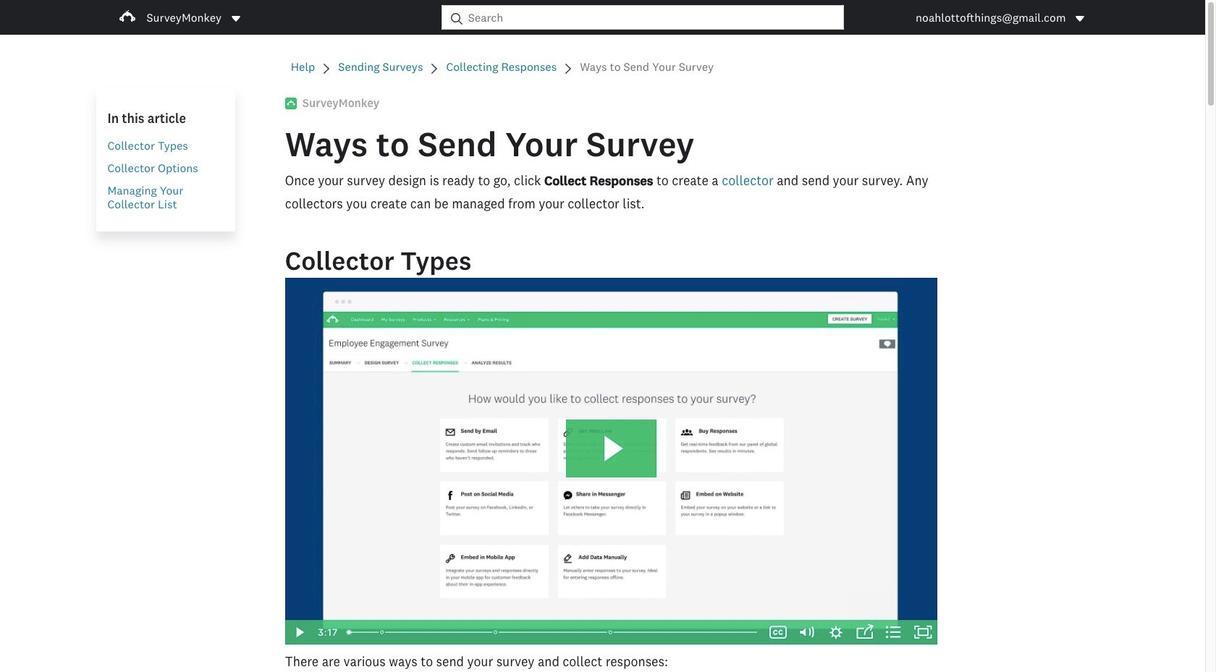 Task type: describe. For each thing, give the bounding box(es) containing it.
chapter markers toolbar
[[349, 620, 757, 645]]

playbar slider
[[338, 620, 764, 645]]



Task type: locate. For each thing, give the bounding box(es) containing it.
video element
[[285, 278, 938, 645]]

search image
[[451, 13, 462, 24], [451, 13, 462, 24]]

Search text field
[[462, 6, 844, 29]]

open image
[[230, 13, 242, 24], [1075, 13, 1086, 24], [232, 16, 240, 21], [1076, 16, 1085, 21]]



